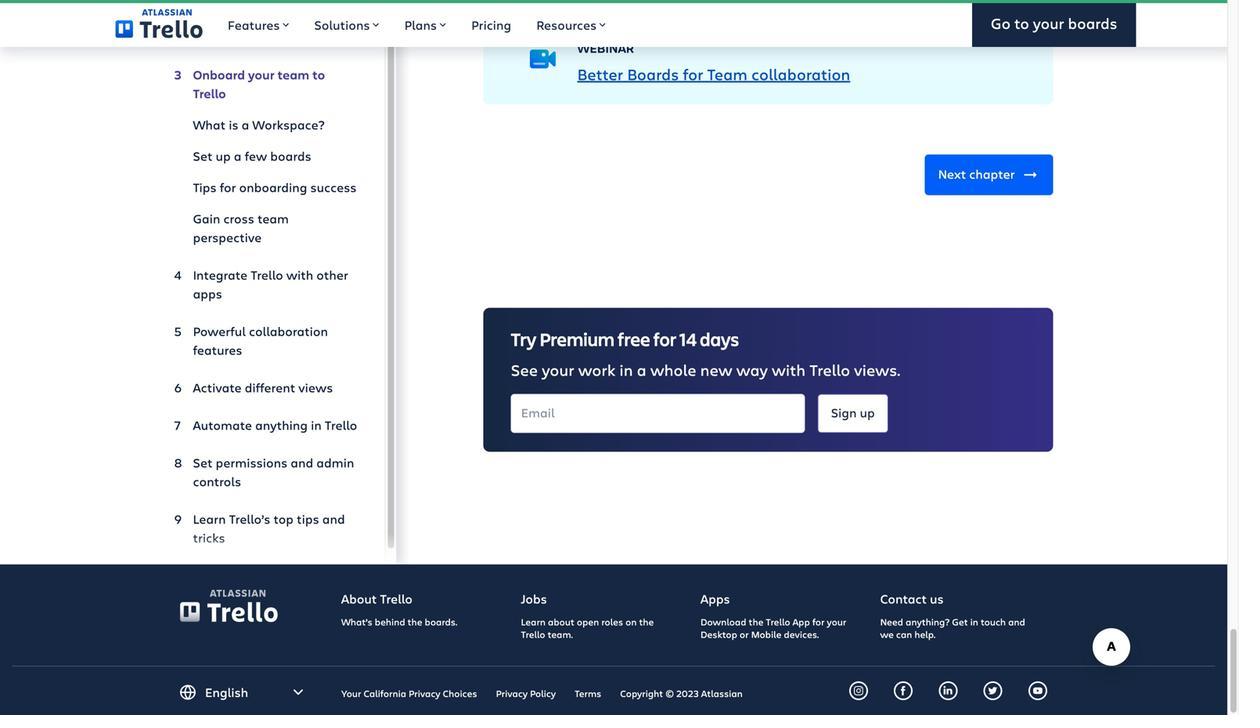 Task type: describe. For each thing, give the bounding box(es) containing it.
pricing
[[471, 16, 511, 33]]

integrate trello with other apps
[[193, 266, 348, 302]]

trello inside integrate trello with other apps
[[251, 266, 283, 283]]

way
[[736, 359, 768, 380]]

california
[[364, 687, 406, 700]]

page progress progress bar
[[0, 0, 1239, 3]]

a for few
[[234, 147, 242, 164]]

solutions button
[[302, 0, 392, 47]]

gain
[[193, 210, 220, 227]]

onboard your team to trello link
[[174, 59, 360, 109]]

set up a few boards link
[[174, 140, 360, 172]]

premium
[[539, 327, 614, 351]]

go
[[991, 13, 1011, 33]]

team inside webinar better boards for team collaboration
[[707, 63, 747, 84]]

for inside try premium free for 14 days see your work in a whole new way with trello views.
[[653, 327, 676, 351]]

in inside try premium free for 14 days see your work in a whole new way with trello views.
[[619, 359, 633, 380]]

us
[[930, 590, 944, 607]]

0 horizontal spatial in
[[311, 417, 322, 434]]

to inside onboard your team to trello
[[312, 66, 325, 83]]

apps
[[701, 590, 730, 607]]

different
[[245, 379, 295, 396]]

0 vertical spatial boards
[[1068, 13, 1117, 33]]

tricks
[[193, 529, 225, 546]]

what is a workspace? link
[[174, 109, 360, 140]]

open
[[577, 616, 599, 629]]

twitter image
[[988, 686, 998, 696]]

about
[[548, 616, 574, 629]]

other
[[316, 266, 348, 283]]

create your first project link
[[174, 21, 360, 53]]

download
[[701, 616, 746, 629]]

solutions
[[314, 16, 370, 33]]

2023
[[676, 687, 699, 700]]

admin
[[316, 454, 354, 471]]

learn for learn about open roles on the trello team.
[[521, 616, 546, 629]]

powerful collaboration features link
[[174, 316, 360, 366]]

roles
[[601, 616, 623, 629]]

automate
[[193, 417, 252, 434]]

tips for onboarding success link
[[174, 172, 360, 203]]

manage
[[733, 5, 794, 27]]

about trello
[[341, 590, 412, 607]]

with inside try premium free for 14 days see your work in a whole new way with trello views.
[[772, 359, 806, 380]]

cross
[[223, 210, 254, 227]]

copyright
[[620, 687, 663, 700]]

and inside "learn trello's top tips and tricks"
[[322, 511, 345, 527]]

project
[[291, 29, 332, 45]]

devices.
[[784, 628, 819, 641]]

powerful
[[193, 323, 246, 340]]

or
[[740, 628, 749, 641]]

privacy policy
[[496, 687, 556, 700]]

your inside onboard your team to trello
[[248, 66, 274, 83]]

collaboration inside powerful collaboration features
[[249, 323, 328, 340]]

atlassian
[[701, 687, 743, 700]]

team for perspective
[[257, 210, 289, 227]]

terms
[[575, 687, 601, 700]]

trello inside download the trello app for your desktop or mobile devices.
[[766, 616, 790, 629]]

get
[[952, 616, 968, 629]]

onboarding
[[239, 179, 307, 196]]

trello up admin
[[325, 417, 357, 434]]

1 horizontal spatial team
[[921, 5, 961, 27]]

features
[[193, 342, 242, 358]]

with inside integrate trello with other apps
[[286, 266, 313, 283]]

©
[[665, 687, 674, 700]]

features button
[[215, 0, 302, 47]]

activate different views
[[193, 379, 333, 396]]

boards.
[[425, 616, 457, 629]]

in inside need anything? get in touch and we can help.
[[970, 616, 978, 629]]

linkedin image
[[944, 686, 953, 696]]

your california privacy choices link
[[341, 687, 477, 700]]

0 horizontal spatial your
[[341, 687, 361, 700]]

try
[[511, 327, 536, 351]]

contact us
[[880, 590, 944, 607]]

features
[[228, 16, 280, 33]]

plans button
[[392, 0, 459, 47]]

use
[[636, 5, 664, 27]]

app
[[793, 616, 810, 629]]

onboard
[[193, 66, 245, 83]]

trello's
[[229, 511, 270, 527]]

facebook image
[[899, 686, 908, 696]]

how
[[577, 5, 611, 27]]

your inside download the trello app for your desktop or mobile devices.
[[827, 616, 846, 629]]

trello inside onboard your team to trello
[[193, 85, 226, 102]]

create your first project
[[193, 29, 332, 45]]

trello inside try premium free for 14 days see your work in a whole new way with trello views.
[[809, 359, 850, 380]]

0 horizontal spatial boards
[[270, 147, 311, 164]]

resources button
[[524, 0, 619, 47]]

next
[[938, 166, 966, 182]]

resources
[[536, 16, 597, 33]]

for inside download the trello app for your desktop or mobile devices.
[[812, 616, 825, 629]]

1 to from the left
[[615, 5, 632, 27]]

anything?
[[906, 616, 950, 629]]

controls
[[193, 473, 241, 490]]

go to your boards
[[991, 13, 1117, 33]]

apps
[[193, 285, 222, 302]]

views.
[[854, 359, 900, 380]]

tips
[[193, 179, 217, 196]]

new
[[700, 359, 732, 380]]

perspective
[[193, 229, 262, 246]]

free
[[618, 327, 650, 351]]

workspace?
[[252, 116, 325, 133]]



Task type: vqa. For each thing, say whether or not it's contained in the screenshot.


Task type: locate. For each thing, give the bounding box(es) containing it.
powerful collaboration features
[[193, 323, 328, 358]]

copyright © 2023 atlassian
[[620, 687, 743, 700]]

team down onboarding
[[257, 210, 289, 227]]

0 horizontal spatial team
[[707, 63, 747, 84]]

1 privacy from the left
[[409, 687, 440, 700]]

integrate
[[193, 266, 247, 283]]

youtube image
[[1033, 686, 1043, 696]]

0 horizontal spatial privacy
[[409, 687, 440, 700]]

0 vertical spatial to
[[1014, 13, 1029, 33]]

for
[[683, 63, 703, 84], [220, 179, 236, 196], [653, 327, 676, 351], [812, 616, 825, 629]]

0 vertical spatial set
[[193, 147, 213, 164]]

0 vertical spatial up
[[216, 147, 231, 164]]

2 to from the left
[[712, 5, 729, 27]]

in
[[619, 359, 633, 380], [311, 417, 322, 434], [970, 616, 978, 629]]

1 horizontal spatial with
[[772, 359, 806, 380]]

automate anything in trello
[[193, 417, 357, 434]]

1 vertical spatial and
[[322, 511, 345, 527]]

a
[[242, 116, 249, 133], [234, 147, 242, 164], [637, 359, 646, 380]]

2 set from the top
[[193, 454, 213, 471]]

and inside need anything? get in touch and we can help.
[[1008, 616, 1025, 629]]

1 vertical spatial learn
[[521, 616, 546, 629]]

permissions
[[216, 454, 287, 471]]

need
[[880, 616, 903, 629]]

pricing link
[[459, 0, 524, 47]]

a inside try premium free for 14 days see your work in a whole new way with trello views.
[[637, 359, 646, 380]]

can
[[896, 628, 912, 641]]

in right get
[[970, 616, 978, 629]]

set permissions and admin controls link
[[174, 447, 360, 497]]

up inside button
[[860, 404, 875, 421]]

0 horizontal spatial and
[[291, 454, 313, 471]]

your right inspire
[[884, 5, 917, 27]]

what's
[[341, 616, 372, 629]]

with right way
[[772, 359, 806, 380]]

team inside onboard your team to trello
[[277, 66, 309, 83]]

team left go
[[921, 5, 961, 27]]

views
[[298, 379, 333, 396]]

webinar
[[577, 40, 634, 56]]

set up controls
[[193, 454, 213, 471]]

1 horizontal spatial and
[[322, 511, 345, 527]]

what is a workspace?
[[193, 116, 325, 133]]

1 vertical spatial team
[[707, 63, 747, 84]]

up left few
[[216, 147, 231, 164]]

1 the from the left
[[408, 616, 422, 629]]

the right download
[[749, 616, 763, 629]]

desktop
[[701, 628, 737, 641]]

and right the tips
[[322, 511, 345, 527]]

trello left team.
[[521, 628, 545, 641]]

trello right use
[[668, 5, 708, 27]]

what's behind the boards.
[[341, 616, 457, 629]]

the inside learn about open roles on the trello team.
[[639, 616, 654, 629]]

to
[[1014, 13, 1029, 33], [312, 66, 325, 83]]

2 privacy from the left
[[496, 687, 528, 700]]

1 vertical spatial to
[[312, 66, 325, 83]]

1 horizontal spatial up
[[860, 404, 875, 421]]

activate different views link
[[174, 372, 360, 403]]

team inside 'gain cross team perspective'
[[257, 210, 289, 227]]

the right "on"
[[639, 616, 654, 629]]

up right sign
[[860, 404, 875, 421]]

1 horizontal spatial in
[[619, 359, 633, 380]]

team down manage
[[707, 63, 747, 84]]

success
[[310, 179, 357, 196]]

learn inside learn about open roles on the trello team.
[[521, 616, 546, 629]]

the inside download the trello app for your desktop or mobile devices.
[[749, 616, 763, 629]]

1 horizontal spatial privacy
[[496, 687, 528, 700]]

a inside set up a few boards link
[[234, 147, 242, 164]]

2 vertical spatial and
[[1008, 616, 1025, 629]]

for right boards
[[683, 63, 703, 84]]

collaboration down integrate trello with other apps at the top left of the page
[[249, 323, 328, 340]]

and
[[291, 454, 313, 471], [322, 511, 345, 527], [1008, 616, 1025, 629]]

few
[[245, 147, 267, 164]]

in right the anything
[[311, 417, 322, 434]]

tips for onboarding success
[[193, 179, 357, 196]]

your right go
[[1033, 13, 1064, 33]]

about
[[341, 590, 377, 607]]

next chapter link
[[925, 155, 1053, 195]]

1 horizontal spatial to
[[712, 5, 729, 27]]

0 vertical spatial a
[[242, 116, 249, 133]]

0 horizontal spatial up
[[216, 147, 231, 164]]

integrate trello with other apps link
[[174, 259, 360, 310]]

learn trello's top tips and tricks link
[[174, 504, 360, 554]]

0 horizontal spatial to
[[312, 66, 325, 83]]

learn up tricks
[[193, 511, 226, 527]]

0 vertical spatial collaboration
[[751, 63, 850, 84]]

1 vertical spatial in
[[311, 417, 322, 434]]

1 horizontal spatial to
[[1014, 13, 1029, 33]]

trello inside learn about open roles on the trello team.
[[521, 628, 545, 641]]

collaboration
[[751, 63, 850, 84], [249, 323, 328, 340]]

plans
[[404, 16, 437, 33]]

instagram image
[[854, 686, 863, 696]]

privacy left policy
[[496, 687, 528, 700]]

inspire
[[830, 5, 880, 27]]

chapter
[[969, 166, 1015, 182]]

automate anything in trello link
[[174, 410, 360, 441]]

mobile
[[751, 628, 781, 641]]

boards
[[1068, 13, 1117, 33], [270, 147, 311, 164]]

policy
[[530, 687, 556, 700]]

how to use trello to manage and inspire your team
[[577, 5, 961, 27]]

team for to
[[277, 66, 309, 83]]

set for set permissions and admin controls
[[193, 454, 213, 471]]

0 vertical spatial and
[[291, 454, 313, 471]]

go to your boards link
[[972, 0, 1136, 47]]

try premium free for 14 days see your work in a whole new way with trello views.
[[511, 327, 900, 380]]

your right "see"
[[542, 359, 574, 380]]

better boards for team collaboration link
[[577, 63, 850, 84]]

for right tips
[[220, 179, 236, 196]]

and inside set permissions and admin controls
[[291, 454, 313, 471]]

0 vertical spatial learn
[[193, 511, 226, 527]]

0 vertical spatial team
[[921, 5, 961, 27]]

atlassian trello image
[[115, 9, 203, 38], [180, 590, 278, 623], [210, 590, 265, 597]]

1 vertical spatial with
[[772, 359, 806, 380]]

your down create your first project
[[248, 66, 274, 83]]

contact
[[880, 590, 927, 607]]

0 horizontal spatial with
[[286, 266, 313, 283]]

in right work
[[619, 359, 633, 380]]

learn for learn trello's top tips and tricks
[[193, 511, 226, 527]]

tips
[[297, 511, 319, 527]]

for left "14"
[[653, 327, 676, 351]]

2 horizontal spatial in
[[970, 616, 978, 629]]

0 horizontal spatial collaboration
[[249, 323, 328, 340]]

to down page progress 'progress bar'
[[615, 5, 632, 27]]

a for workspace?
[[242, 116, 249, 133]]

1 vertical spatial team
[[257, 210, 289, 227]]

2 horizontal spatial and
[[1008, 616, 1025, 629]]

your right "app"
[[827, 616, 846, 629]]

anything
[[255, 417, 308, 434]]

collaboration inside webinar better boards for team collaboration
[[751, 63, 850, 84]]

0 horizontal spatial learn
[[193, 511, 226, 527]]

on
[[625, 616, 637, 629]]

2 horizontal spatial the
[[749, 616, 763, 629]]

0 horizontal spatial to
[[615, 5, 632, 27]]

trello right integrate
[[251, 266, 283, 283]]

14
[[679, 327, 697, 351]]

1 horizontal spatial your
[[884, 5, 917, 27]]

your california privacy choices
[[341, 687, 477, 700]]

1 vertical spatial up
[[860, 404, 875, 421]]

2 vertical spatial a
[[637, 359, 646, 380]]

next chapter
[[938, 166, 1015, 182]]

1 horizontal spatial learn
[[521, 616, 546, 629]]

1 vertical spatial set
[[193, 454, 213, 471]]

up for set
[[216, 147, 231, 164]]

a right the 'is'
[[242, 116, 249, 133]]

team down first
[[277, 66, 309, 83]]

2 the from the left
[[639, 616, 654, 629]]

0 vertical spatial with
[[286, 266, 313, 283]]

top
[[274, 511, 294, 527]]

is
[[229, 116, 238, 133]]

better
[[577, 63, 623, 84]]

to right go
[[1014, 13, 1029, 33]]

first
[[264, 29, 288, 45]]

your
[[1033, 13, 1064, 33], [235, 29, 261, 45], [248, 66, 274, 83], [542, 359, 574, 380], [827, 616, 846, 629]]

gain cross team perspective
[[193, 210, 289, 246]]

trello up what's behind the boards.
[[380, 590, 412, 607]]

your left california
[[341, 687, 361, 700]]

trello up sign
[[809, 359, 850, 380]]

a left few
[[234, 147, 242, 164]]

for inside webinar better boards for team collaboration
[[683, 63, 703, 84]]

1 horizontal spatial collaboration
[[751, 63, 850, 84]]

Email email field
[[511, 394, 805, 433]]

and
[[798, 5, 826, 27]]

the
[[408, 616, 422, 629], [639, 616, 654, 629], [749, 616, 763, 629]]

your inside try premium free for 14 days see your work in a whole new way with trello views.
[[542, 359, 574, 380]]

1 horizontal spatial boards
[[1068, 13, 1117, 33]]

terms link
[[575, 687, 601, 700]]

collaboration down 'and' at the right top of the page
[[751, 63, 850, 84]]

0 vertical spatial team
[[277, 66, 309, 83]]

with left "other"
[[286, 266, 313, 283]]

1 horizontal spatial the
[[639, 616, 654, 629]]

days
[[700, 327, 739, 351]]

and left admin
[[291, 454, 313, 471]]

1 vertical spatial boards
[[270, 147, 311, 164]]

a down free
[[637, 359, 646, 380]]

0 vertical spatial your
[[884, 5, 917, 27]]

set inside set up a few boards link
[[193, 147, 213, 164]]

learn down jobs
[[521, 616, 546, 629]]

1 vertical spatial collaboration
[[249, 323, 328, 340]]

up for sign
[[860, 404, 875, 421]]

need anything? get in touch and we can help.
[[880, 616, 1025, 641]]

help.
[[914, 628, 936, 641]]

1 vertical spatial your
[[341, 687, 361, 700]]

trello left "app"
[[766, 616, 790, 629]]

team
[[277, 66, 309, 83], [257, 210, 289, 227]]

3 the from the left
[[749, 616, 763, 629]]

1 set from the top
[[193, 147, 213, 164]]

for right "app"
[[812, 616, 825, 629]]

to down project
[[312, 66, 325, 83]]

we
[[880, 628, 894, 641]]

0 horizontal spatial the
[[408, 616, 422, 629]]

your left first
[[235, 29, 261, 45]]

0 vertical spatial in
[[619, 359, 633, 380]]

see
[[511, 359, 538, 380]]

set inside set permissions and admin controls
[[193, 454, 213, 471]]

set permissions and admin controls
[[193, 454, 354, 490]]

download the trello app for your desktop or mobile devices.
[[701, 616, 846, 641]]

set for set up a few boards
[[193, 147, 213, 164]]

set up tips
[[193, 147, 213, 164]]

whole
[[650, 359, 696, 380]]

privacy left choices
[[409, 687, 440, 700]]

learn about open roles on the trello team.
[[521, 616, 654, 641]]

activate
[[193, 379, 242, 396]]

and right touch
[[1008, 616, 1025, 629]]

trello down onboard
[[193, 85, 226, 102]]

learn inside "learn trello's top tips and tricks"
[[193, 511, 226, 527]]

boards
[[627, 63, 679, 84]]

choices
[[443, 687, 477, 700]]

sign
[[831, 404, 857, 421]]

2 vertical spatial in
[[970, 616, 978, 629]]

to
[[615, 5, 632, 27], [712, 5, 729, 27]]

a inside 'what is a workspace?' 'link'
[[242, 116, 249, 133]]

to left manage
[[712, 5, 729, 27]]

privacy policy link
[[496, 687, 556, 700]]

the right behind
[[408, 616, 422, 629]]

1 vertical spatial a
[[234, 147, 242, 164]]

sign up
[[831, 404, 875, 421]]



